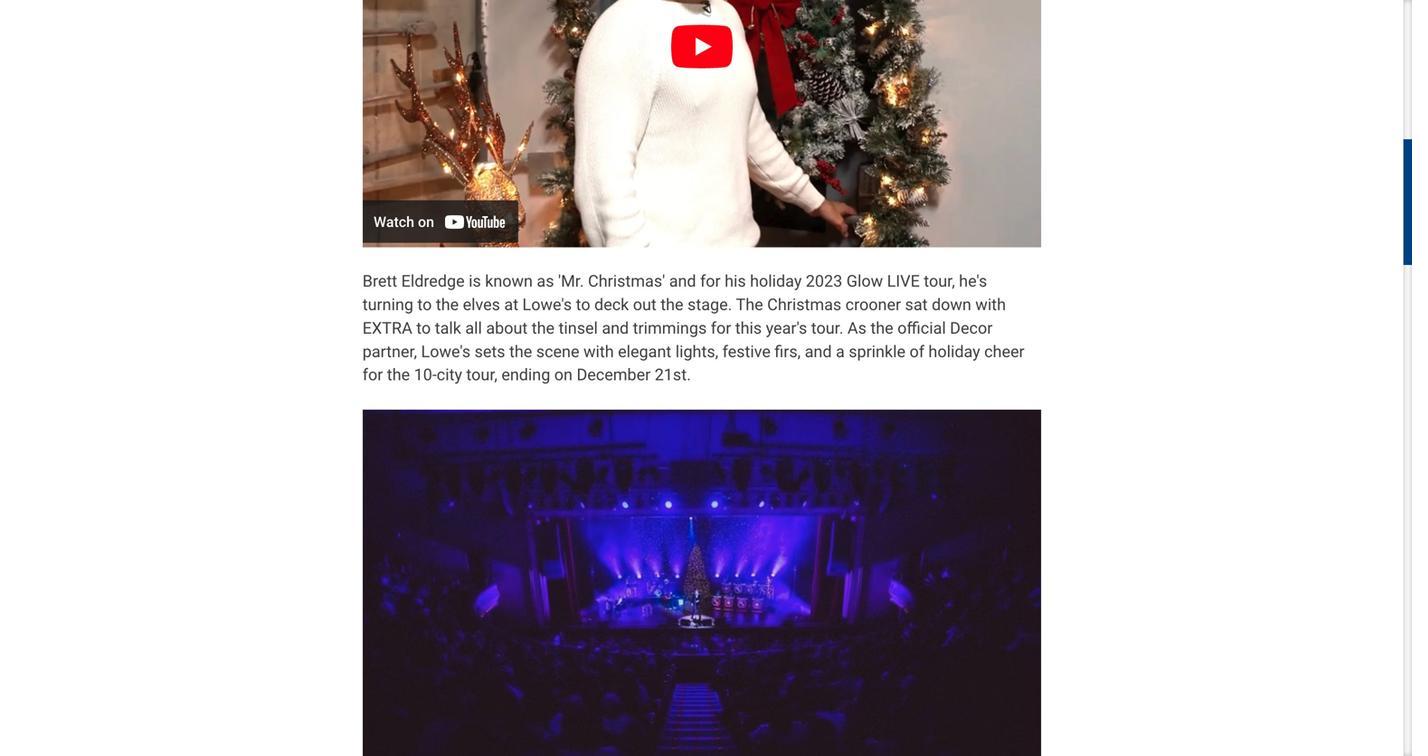 Task type: describe. For each thing, give the bounding box(es) containing it.
out
[[633, 296, 657, 315]]

official
[[898, 319, 947, 338]]

partner,
[[363, 342, 417, 361]]

as
[[848, 319, 867, 338]]

the up 'scene'
[[532, 319, 555, 338]]

crooner
[[846, 296, 902, 315]]

the up sprinkle
[[871, 319, 894, 338]]

a
[[836, 342, 845, 361]]

1 vertical spatial for
[[711, 319, 732, 338]]

to up tinsel
[[576, 296, 591, 315]]

0 vertical spatial for
[[701, 272, 721, 291]]

0 vertical spatial holiday
[[750, 272, 802, 291]]

year's
[[766, 319, 808, 338]]

at
[[505, 296, 519, 315]]

0 horizontal spatial with
[[584, 342, 614, 361]]

is
[[469, 272, 481, 291]]

turning
[[363, 296, 414, 315]]

extra
[[363, 319, 413, 338]]

deck
[[595, 296, 629, 315]]

tour.
[[812, 319, 844, 338]]

to left talk
[[417, 319, 431, 338]]

10-
[[414, 366, 437, 385]]

this
[[736, 319, 762, 338]]

1 horizontal spatial with
[[976, 296, 1007, 315]]

eldredge
[[402, 272, 465, 291]]

december
[[577, 366, 651, 385]]

glow
[[847, 272, 884, 291]]

2 horizontal spatial and
[[805, 342, 832, 361]]

0 horizontal spatial lowe's
[[421, 342, 471, 361]]

trimmings
[[633, 319, 707, 338]]

2 vertical spatial for
[[363, 366, 383, 385]]

the up talk
[[436, 296, 459, 315]]

down
[[932, 296, 972, 315]]

live
[[888, 272, 920, 291]]

to down eldredge
[[418, 296, 432, 315]]

all
[[466, 319, 482, 338]]

0 vertical spatial and
[[670, 272, 697, 291]]

the up the ending
[[510, 342, 533, 361]]

city
[[437, 366, 463, 385]]

christmas
[[768, 296, 842, 315]]

'mr.
[[558, 272, 584, 291]]



Task type: locate. For each thing, give the bounding box(es) containing it.
holiday
[[750, 272, 802, 291], [929, 342, 981, 361]]

on
[[555, 366, 573, 385]]

stage.
[[688, 296, 733, 315]]

to
[[418, 296, 432, 315], [576, 296, 591, 315], [417, 319, 431, 338]]

and up stage.
[[670, 272, 697, 291]]

and
[[670, 272, 697, 291], [602, 319, 629, 338], [805, 342, 832, 361]]

and left 'a' on the top of page
[[805, 342, 832, 361]]

sets
[[475, 342, 506, 361]]

firs,
[[775, 342, 801, 361]]

cheer
[[985, 342, 1025, 361]]

tour,
[[924, 272, 956, 291], [467, 366, 498, 385]]

1 vertical spatial and
[[602, 319, 629, 338]]

lights,
[[676, 342, 719, 361]]

ending
[[502, 366, 551, 385]]

brett eldredge is known as 'mr. christmas' and for his holiday 2023 glow live tour, he's turning to the elves at lowe's to deck out the stage. the christmas crooner sat down with extra to talk all about the tinsel and trimmings for this year's tour. as the official decor partner, lowe's sets the scene with elegant lights, festive firs, and a sprinkle of holiday cheer for the 10-city tour, ending on december 21st.
[[363, 272, 1025, 385]]

decor
[[951, 319, 993, 338]]

0 horizontal spatial and
[[602, 319, 629, 338]]

elegant
[[618, 342, 672, 361]]

2023
[[806, 272, 843, 291]]

lowe's down talk
[[421, 342, 471, 361]]

0 vertical spatial tour,
[[924, 272, 956, 291]]

about
[[486, 319, 528, 338]]

1 vertical spatial tour,
[[467, 366, 498, 385]]

0 horizontal spatial holiday
[[750, 272, 802, 291]]

as
[[537, 272, 554, 291]]

of
[[910, 342, 925, 361]]

1 horizontal spatial holiday
[[929, 342, 981, 361]]

elves
[[463, 296, 501, 315]]

the
[[736, 296, 764, 315]]

tour, up down
[[924, 272, 956, 291]]

festive
[[723, 342, 771, 361]]

lowe's down "as"
[[523, 296, 572, 315]]

tinsel
[[559, 319, 598, 338]]

21st.
[[655, 366, 691, 385]]

holiday down 'decor'
[[929, 342, 981, 361]]

christmas'
[[588, 272, 666, 291]]

the up 'trimmings'
[[661, 296, 684, 315]]

for
[[701, 272, 721, 291], [711, 319, 732, 338], [363, 366, 383, 385]]

with down he's
[[976, 296, 1007, 315]]

0 vertical spatial lowe's
[[523, 296, 572, 315]]

for down stage.
[[711, 319, 732, 338]]

1 vertical spatial with
[[584, 342, 614, 361]]

he's
[[960, 272, 988, 291]]

for down partner,
[[363, 366, 383, 385]]

known
[[485, 272, 533, 291]]

his
[[725, 272, 746, 291]]

1 horizontal spatial lowe's
[[523, 296, 572, 315]]

tour, down sets
[[467, 366, 498, 385]]

2 vertical spatial and
[[805, 342, 832, 361]]

sprinkle
[[849, 342, 906, 361]]

lowe's
[[523, 296, 572, 315], [421, 342, 471, 361]]

0 vertical spatial with
[[976, 296, 1007, 315]]

0 horizontal spatial tour,
[[467, 366, 498, 385]]

scene
[[537, 342, 580, 361]]

and down the "deck" in the top of the page
[[602, 319, 629, 338]]

1 horizontal spatial and
[[670, 272, 697, 291]]

sat
[[906, 296, 928, 315]]

1 vertical spatial lowe's
[[421, 342, 471, 361]]

holiday up the
[[750, 272, 802, 291]]

with up the december
[[584, 342, 614, 361]]

for up stage.
[[701, 272, 721, 291]]

with
[[976, 296, 1007, 315], [584, 342, 614, 361]]

the down partner,
[[387, 366, 410, 385]]

brett
[[363, 272, 398, 291]]

1 vertical spatial holiday
[[929, 342, 981, 361]]

the
[[436, 296, 459, 315], [661, 296, 684, 315], [532, 319, 555, 338], [871, 319, 894, 338], [510, 342, 533, 361], [387, 366, 410, 385]]

1 horizontal spatial tour,
[[924, 272, 956, 291]]

talk
[[435, 319, 462, 338]]



Task type: vqa. For each thing, say whether or not it's contained in the screenshot.
Newsroom "link"
no



